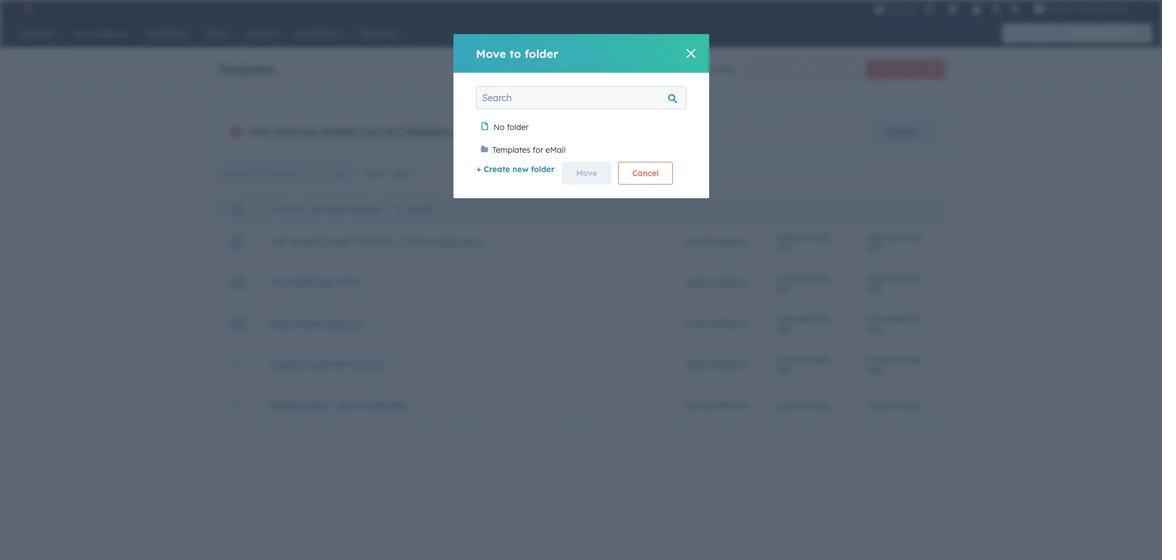 Task type: locate. For each thing, give the bounding box(es) containing it.
created right has
[[320, 126, 355, 138]]

1 horizontal spatial templates
[[493, 145, 531, 155]]

james for that
[[686, 237, 711, 247]]

0 horizontal spatial templates
[[217, 62, 275, 76]]

4 james from the top
[[686, 360, 711, 370]]

created
[[705, 64, 734, 74], [320, 126, 355, 138]]

few
[[784, 232, 797, 242], [875, 232, 888, 242], [784, 273, 797, 283], [875, 273, 888, 283], [784, 313, 797, 324], [875, 313, 888, 324], [784, 354, 797, 365], [875, 354, 888, 365]]

1 horizontal spatial move
[[476, 46, 506, 61]]

1 vertical spatial templates
[[493, 145, 531, 155]]

selected
[[277, 206, 303, 214]]

4 james peterson from the top
[[686, 360, 746, 370]]

from
[[330, 360, 349, 370]]

3
[[271, 206, 275, 214], [776, 400, 781, 411], [867, 400, 872, 411]]

1 new from the left
[[757, 65, 771, 73]]

0 vertical spatial templates
[[217, 62, 275, 76]]

menu
[[873, 0, 1149, 18]]

1 vertical spatial of
[[384, 126, 394, 138]]

new right 5 of 5 created at the top
[[757, 65, 771, 73]]

new folder
[[757, 65, 792, 73]]

james peterson
[[686, 237, 746, 247], [686, 278, 746, 288], [686, 319, 746, 329], [686, 360, 746, 370], [686, 400, 746, 411]]

menu containing provation design studio
[[873, 0, 1149, 18]]

templates
[[217, 62, 275, 76], [493, 145, 531, 155]]

2 new from the left
[[876, 65, 890, 73]]

5 james peterson from the top
[[686, 400, 746, 411]]

0 vertical spatial created
[[705, 64, 734, 74]]

share helpful resource link
[[271, 319, 364, 329]]

1 peterson from the top
[[713, 237, 746, 247]]

1 vertical spatial to
[[348, 205, 357, 215]]

inbound
[[271, 360, 306, 370]]

2 james peterson from the top
[[686, 278, 746, 288]]

cancel
[[632, 168, 659, 178]]

0 horizontal spatial 3 minutes ago
[[776, 400, 830, 411]]

templates
[[511, 126, 549, 137]]

minutes
[[783, 400, 813, 411], [874, 400, 904, 411]]

folder
[[525, 46, 558, 61], [773, 65, 792, 73], [507, 122, 529, 132], [531, 164, 555, 175], [359, 205, 383, 215]]

any
[[394, 168, 409, 178]]

a few seconds ago
[[776, 232, 830, 252], [867, 232, 921, 252], [776, 273, 830, 293], [867, 273, 921, 293], [776, 313, 830, 334], [867, 313, 921, 334], [776, 354, 830, 375], [867, 354, 921, 375]]

seconds
[[799, 232, 830, 242], [890, 232, 921, 242], [799, 273, 830, 283], [890, 273, 921, 283], [799, 313, 830, 324], [890, 313, 921, 324], [799, 354, 830, 365], [890, 354, 921, 365]]

james
[[686, 237, 711, 247], [686, 278, 711, 288], [686, 319, 711, 329], [686, 360, 711, 370], [686, 400, 711, 411]]

move to folder
[[476, 46, 558, 61], [325, 205, 383, 215]]

0 horizontal spatial new
[[757, 65, 771, 73]]

created left the new folder 'button' on the top of the page
[[705, 64, 734, 74]]

"next
[[288, 278, 311, 288]]

owner:
[[362, 168, 389, 178]]

1 horizontal spatial 3
[[776, 400, 781, 411]]

gets
[[377, 237, 395, 247]]

1 vertical spatial created
[[320, 126, 355, 138]]

the left "breakup
[[271, 237, 286, 247]]

breakup
[[271, 400, 305, 411]]

settings image
[[991, 5, 1001, 15]]

new for new template
[[876, 65, 890, 73]]

with
[[551, 126, 567, 137]]

out
[[366, 126, 381, 138]]

created inside templates banner
[[705, 64, 734, 74]]

template
[[892, 65, 921, 73]]

the for the "next step" email
[[271, 278, 286, 288]]

0 vertical spatial move to folder
[[476, 46, 558, 61]]

of
[[688, 64, 696, 74], [384, 126, 394, 138]]

1 james from the top
[[686, 237, 711, 247]]

1 horizontal spatial move to folder
[[476, 46, 558, 61]]

2 james from the top
[[686, 278, 711, 288]]

0 horizontal spatial created
[[320, 126, 355, 138]]

"breakup
[[288, 237, 325, 247]]

of inside templates banner
[[688, 64, 696, 74]]

1 horizontal spatial to
[[510, 46, 521, 61]]

templates banner
[[217, 57, 945, 78]]

4 peterson from the top
[[713, 360, 746, 370]]

1 vertical spatial upgrade
[[885, 127, 919, 137]]

new inside new template button
[[876, 65, 890, 73]]

5
[[682, 64, 686, 74], [698, 64, 703, 74], [358, 126, 363, 138], [396, 126, 402, 138]]

no
[[494, 122, 505, 132]]

1 the from the top
[[271, 237, 286, 247]]

email"
[[328, 237, 354, 247]]

peterson for sample
[[713, 400, 746, 411]]

breakup email - sample template
[[271, 400, 407, 411]]

to
[[510, 46, 521, 61], [348, 205, 357, 215]]

1 horizontal spatial 3 minutes ago
[[867, 400, 921, 411]]

move
[[476, 46, 506, 61], [576, 168, 597, 178], [325, 205, 346, 215]]

0 horizontal spatial minutes
[[783, 400, 813, 411]]

new inside 'button'
[[757, 65, 771, 73]]

notifications image
[[1010, 5, 1020, 15]]

templates inside button
[[493, 145, 531, 155]]

2 vertical spatial move
[[325, 205, 346, 215]]

close image
[[686, 49, 695, 58]]

upgrade
[[887, 5, 917, 14], [885, 127, 919, 137]]

new
[[757, 65, 771, 73], [876, 65, 890, 73]]

1 james peterson from the top
[[686, 237, 746, 247]]

ago
[[776, 242, 791, 252], [867, 242, 882, 252], [776, 283, 791, 293], [867, 283, 882, 293], [776, 324, 791, 334], [867, 324, 882, 334], [776, 365, 791, 375], [867, 365, 882, 375], [815, 400, 830, 411], [906, 400, 921, 411]]

new left template
[[876, 65, 890, 73]]

2 3 minutes ago from the left
[[867, 400, 921, 411]]

sample
[[338, 400, 367, 411]]

james for content
[[686, 360, 711, 370]]

0 vertical spatial of
[[688, 64, 696, 74]]

0 vertical spatial upgrade
[[887, 5, 917, 14]]

new folder button
[[747, 60, 802, 78]]

0 vertical spatial to
[[510, 46, 521, 61]]

james peterson for sample
[[686, 400, 746, 411]]

0 horizontal spatial to
[[348, 205, 357, 215]]

2 horizontal spatial 3
[[867, 400, 872, 411]]

2 the from the top
[[271, 278, 286, 288]]

the
[[271, 237, 286, 247], [271, 278, 286, 288]]

to inside dialog
[[510, 46, 521, 61]]

1 horizontal spatial created
[[705, 64, 734, 74]]

the left "next
[[271, 278, 286, 288]]

1 horizontal spatial new
[[876, 65, 890, 73]]

Search HubSpot search field
[[1003, 24, 1142, 43]]

2 peterson from the top
[[713, 278, 746, 288]]

0 horizontal spatial of
[[384, 126, 394, 138]]

1 horizontal spatial minutes
[[874, 400, 904, 411]]

folder inside button
[[507, 122, 529, 132]]

has
[[301, 126, 317, 138]]

peterson
[[713, 237, 746, 247], [713, 278, 746, 288], [713, 319, 746, 329], [713, 360, 746, 370], [713, 400, 746, 411]]

0 vertical spatial the
[[271, 237, 286, 247]]

1 horizontal spatial of
[[688, 64, 696, 74]]

Search search field
[[217, 162, 356, 185]]

that
[[357, 237, 375, 247]]

james for email
[[686, 278, 711, 288]]

templates inside banner
[[217, 62, 275, 76]]

Search search field
[[476, 86, 686, 109]]

1 minutes from the left
[[783, 400, 813, 411]]

5 peterson from the top
[[713, 400, 746, 411]]

upgrade image
[[874, 5, 885, 15]]

1 vertical spatial move
[[576, 168, 597, 178]]

your
[[250, 126, 271, 138]]

rate
[[464, 237, 483, 247]]

+ create new folder button
[[476, 164, 555, 175]]

new for new folder
[[757, 65, 771, 73]]

move inside button
[[576, 168, 597, 178]]

help image
[[972, 5, 982, 15]]

2 horizontal spatial move
[[576, 168, 597, 178]]

3 minutes ago
[[776, 400, 830, 411], [867, 400, 921, 411]]

lead
[[308, 360, 328, 370]]

1 vertical spatial move to folder
[[325, 205, 383, 215]]

of right out
[[384, 126, 394, 138]]

3 james peterson from the top
[[686, 319, 746, 329]]

of down close 'image'
[[688, 64, 696, 74]]

2 minutes from the left
[[874, 400, 904, 411]]

delete button
[[394, 205, 432, 215]]

1 vertical spatial the
[[271, 278, 286, 288]]

5 james from the top
[[686, 400, 711, 411]]



Task type: describe. For each thing, give the bounding box(es) containing it.
create
[[484, 164, 510, 175]]

3 selected
[[271, 206, 303, 214]]

templates.
[[405, 126, 453, 138]]

james peterson for email
[[686, 278, 746, 288]]

move to folder button
[[312, 205, 383, 215]]

templates for email
[[493, 145, 566, 155]]

more
[[490, 126, 509, 137]]

calling icon image
[[924, 5, 935, 15]]

templates for templates for email
[[493, 145, 531, 155]]

the "breakup email" that gets a 33% response rate
[[271, 237, 483, 247]]

your team has created 5 out of 5 templates.
[[250, 126, 453, 138]]

move button
[[562, 162, 611, 185]]

resource
[[328, 319, 364, 329]]

templates for templates
[[217, 62, 275, 76]]

step"
[[313, 278, 335, 288]]

no folder
[[494, 122, 529, 132]]

move to folder dialog
[[453, 34, 709, 198]]

breakup email - sample template link
[[271, 400, 407, 411]]

0 vertical spatial move
[[476, 46, 506, 61]]

james peterson for that
[[686, 237, 746, 247]]

james peterson for content
[[686, 360, 746, 370]]

provation design studio button
[[1027, 0, 1148, 18]]

response
[[424, 237, 462, 247]]

analyze button
[[809, 60, 860, 78]]

email
[[338, 278, 360, 288]]

peterson for content
[[713, 360, 746, 370]]

1 3 minutes ago from the left
[[776, 400, 830, 411]]

+
[[477, 164, 481, 175]]

design
[[1082, 5, 1106, 14]]

3 peterson from the top
[[713, 319, 746, 329]]

unlock
[[462, 126, 487, 137]]

no folder button
[[476, 116, 686, 139]]

inbound lead from content
[[271, 360, 383, 370]]

0 horizontal spatial move to folder
[[325, 205, 383, 215]]

5 of 5 created
[[682, 64, 734, 74]]

0 horizontal spatial 3
[[271, 206, 275, 214]]

template
[[370, 400, 407, 411]]

the "next step" email link
[[271, 278, 360, 288]]

marketplaces image
[[948, 5, 958, 15]]

team
[[274, 126, 298, 138]]

email
[[307, 400, 329, 411]]

folder inside 'button'
[[773, 65, 792, 73]]

notifications button
[[1006, 0, 1025, 18]]

content
[[352, 360, 383, 370]]

help button
[[968, 0, 987, 18]]

settings link
[[989, 3, 1003, 15]]

0 horizontal spatial move
[[325, 205, 346, 215]]

created for has
[[320, 126, 355, 138]]

james peterson image
[[1034, 4, 1044, 14]]

+ create new folder
[[477, 164, 555, 175]]

unlock more templates with
[[462, 126, 567, 137]]

peterson for that
[[713, 237, 746, 247]]

upgrade inside menu
[[887, 5, 917, 14]]

any button
[[393, 162, 424, 185]]

new
[[513, 164, 529, 175]]

-
[[332, 400, 335, 411]]

search image
[[1139, 30, 1147, 38]]

upgrade link
[[870, 121, 933, 143]]

james for sample
[[686, 400, 711, 411]]

created for 5
[[705, 64, 734, 74]]

marketplaces button
[[941, 0, 965, 18]]

the "next step" email
[[271, 278, 360, 288]]

templates for email button
[[476, 139, 686, 161]]

email
[[546, 145, 566, 155]]

move to folder inside dialog
[[476, 46, 558, 61]]

new template button
[[866, 60, 945, 78]]

cancel button
[[618, 162, 673, 185]]

peterson for email
[[713, 278, 746, 288]]

new template
[[876, 65, 921, 73]]

delete
[[406, 205, 432, 215]]

calling icon button
[[920, 2, 939, 16]]

search button
[[1133, 24, 1152, 43]]

33%
[[405, 237, 422, 247]]

inbound lead from content link
[[271, 360, 383, 370]]

share helpful resource
[[271, 319, 364, 329]]

the for the "breakup email" that gets a 33% response rate
[[271, 237, 286, 247]]

for
[[533, 145, 543, 155]]

the "breakup email" that gets a 33% response rate link
[[271, 237, 483, 247]]

helpful
[[297, 319, 325, 329]]

hubspot image
[[20, 2, 34, 16]]

share
[[271, 319, 294, 329]]

hubspot link
[[14, 2, 43, 16]]

3 james from the top
[[686, 319, 711, 329]]

studio
[[1108, 5, 1131, 14]]

provation design studio
[[1047, 5, 1131, 14]]

analyze
[[818, 65, 843, 73]]

provation
[[1047, 5, 1080, 14]]



Task type: vqa. For each thing, say whether or not it's contained in the screenshot.
New template New
yes



